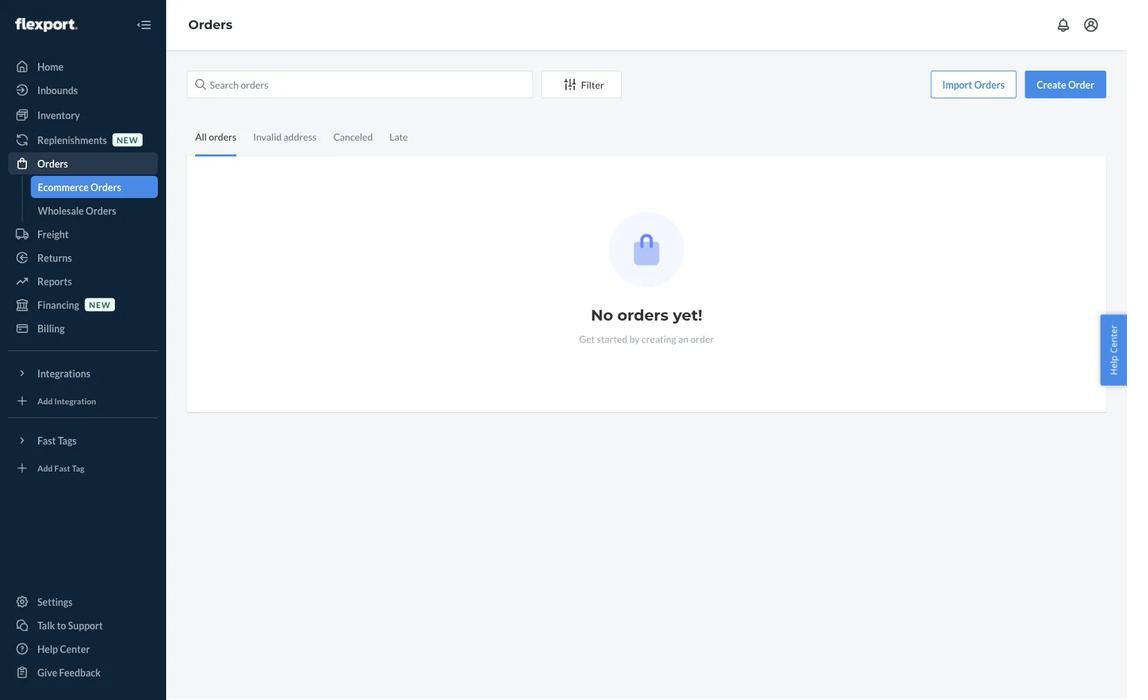 Task type: vqa. For each thing, say whether or not it's contained in the screenshot.
and corresponding to add
no



Task type: locate. For each thing, give the bounding box(es) containing it.
wholesale
[[38, 205, 84, 216]]

freight
[[37, 228, 69, 240]]

integration
[[54, 396, 96, 406]]

orders for no
[[618, 306, 669, 324]]

fast
[[37, 435, 56, 446], [54, 463, 70, 473]]

0 vertical spatial add
[[37, 396, 53, 406]]

orders right all
[[209, 131, 237, 142]]

0 vertical spatial orders link
[[188, 17, 233, 32]]

canceled
[[333, 131, 373, 142]]

0 vertical spatial orders
[[209, 131, 237, 142]]

orders
[[209, 131, 237, 142], [618, 306, 669, 324]]

give feedback button
[[8, 661, 158, 684]]

freight link
[[8, 223, 158, 245]]

1 horizontal spatial orders
[[618, 306, 669, 324]]

inventory link
[[8, 104, 158, 126]]

orders down "ecommerce orders" link
[[86, 205, 116, 216]]

ecommerce
[[38, 181, 89, 193]]

help
[[1108, 356, 1120, 375], [37, 643, 58, 655]]

create
[[1037, 79, 1067, 90]]

1 add from the top
[[37, 396, 53, 406]]

0 vertical spatial new
[[117, 135, 138, 145]]

talk to support
[[37, 620, 103, 631]]

reports
[[37, 275, 72, 287]]

add left integration
[[37, 396, 53, 406]]

1 horizontal spatial orders link
[[188, 17, 233, 32]]

Search orders text field
[[187, 71, 533, 98]]

empty list image
[[609, 212, 685, 287]]

give
[[37, 667, 57, 678]]

0 vertical spatial help
[[1108, 356, 1120, 375]]

no
[[591, 306, 613, 324]]

add integration link
[[8, 390, 158, 412]]

returns
[[37, 252, 72, 264]]

filter
[[581, 79, 604, 90]]

wholesale orders
[[38, 205, 116, 216]]

fast tags button
[[8, 429, 158, 452]]

talk to support button
[[8, 614, 158, 636]]

new
[[117, 135, 138, 145], [89, 299, 111, 310]]

fast left 'tag'
[[54, 463, 70, 473]]

1 horizontal spatial new
[[117, 135, 138, 145]]

orders for ecommerce orders
[[91, 181, 121, 193]]

close navigation image
[[136, 17, 152, 33]]

0 horizontal spatial help center
[[37, 643, 90, 655]]

orders up get started by creating an order
[[618, 306, 669, 324]]

add for add integration
[[37, 396, 53, 406]]

new down the inventory link
[[117, 135, 138, 145]]

2 add from the top
[[37, 463, 53, 473]]

import
[[943, 79, 973, 90]]

an
[[679, 333, 689, 345]]

orders link
[[188, 17, 233, 32], [8, 152, 158, 175]]

settings
[[37, 596, 73, 608]]

fast left tags
[[37, 435, 56, 446]]

new for financing
[[89, 299, 111, 310]]

ecommerce orders link
[[31, 176, 158, 198]]

late
[[390, 131, 408, 142]]

get
[[579, 333, 595, 345]]

add fast tag
[[37, 463, 84, 473]]

1 vertical spatial orders link
[[8, 152, 158, 175]]

orders inside button
[[975, 79, 1005, 90]]

orders
[[188, 17, 233, 32], [975, 79, 1005, 90], [37, 158, 68, 169], [91, 181, 121, 193], [86, 205, 116, 216]]

inbounds
[[37, 84, 78, 96]]

orders for import orders
[[975, 79, 1005, 90]]

orders link up ecommerce orders
[[8, 152, 158, 175]]

billing
[[37, 322, 65, 334]]

1 vertical spatial center
[[60, 643, 90, 655]]

open account menu image
[[1083, 17, 1100, 33]]

0 vertical spatial help center
[[1108, 325, 1120, 375]]

create order
[[1037, 79, 1095, 90]]

open notifications image
[[1055, 17, 1072, 33]]

1 vertical spatial new
[[89, 299, 111, 310]]

add down fast tags
[[37, 463, 53, 473]]

help center
[[1108, 325, 1120, 375], [37, 643, 90, 655]]

1 vertical spatial add
[[37, 463, 53, 473]]

add
[[37, 396, 53, 406], [37, 463, 53, 473]]

started
[[597, 333, 628, 345]]

0 horizontal spatial orders
[[209, 131, 237, 142]]

replenishments
[[37, 134, 107, 146]]

orders link up search icon
[[188, 17, 233, 32]]

0 vertical spatial fast
[[37, 435, 56, 446]]

tag
[[72, 463, 84, 473]]

1 vertical spatial orders
[[618, 306, 669, 324]]

search image
[[195, 79, 206, 90]]

center
[[1108, 325, 1120, 353], [60, 643, 90, 655]]

0 vertical spatial center
[[1108, 325, 1120, 353]]

1 horizontal spatial help center
[[1108, 325, 1120, 375]]

orders up the wholesale orders link
[[91, 181, 121, 193]]

orders up ecommerce
[[37, 158, 68, 169]]

support
[[68, 620, 103, 631]]

1 horizontal spatial center
[[1108, 325, 1120, 353]]

0 horizontal spatial help
[[37, 643, 58, 655]]

to
[[57, 620, 66, 631]]

new down reports link
[[89, 299, 111, 310]]

orders right import
[[975, 79, 1005, 90]]

0 horizontal spatial new
[[89, 299, 111, 310]]

1 horizontal spatial help
[[1108, 356, 1120, 375]]



Task type: describe. For each thing, give the bounding box(es) containing it.
add fast tag link
[[8, 457, 158, 479]]

financing
[[37, 299, 79, 311]]

fast tags
[[37, 435, 77, 446]]

yet!
[[673, 306, 703, 324]]

0 horizontal spatial orders link
[[8, 152, 158, 175]]

order
[[1069, 79, 1095, 90]]

by
[[630, 333, 640, 345]]

billing link
[[8, 317, 158, 339]]

wholesale orders link
[[31, 199, 158, 222]]

integrations button
[[8, 362, 158, 384]]

reports link
[[8, 270, 158, 292]]

talk
[[37, 620, 55, 631]]

settings link
[[8, 591, 158, 613]]

help center link
[[8, 638, 158, 660]]

1 vertical spatial fast
[[54, 463, 70, 473]]

get started by creating an order
[[579, 333, 714, 345]]

home link
[[8, 55, 158, 78]]

integrations
[[37, 367, 90, 379]]

orders for all
[[209, 131, 237, 142]]

home
[[37, 61, 64, 72]]

all orders
[[195, 131, 237, 142]]

no orders yet!
[[591, 306, 703, 324]]

creating
[[642, 333, 677, 345]]

help inside help center button
[[1108, 356, 1120, 375]]

give feedback
[[37, 667, 101, 678]]

tags
[[58, 435, 77, 446]]

add integration
[[37, 396, 96, 406]]

all
[[195, 131, 207, 142]]

invalid
[[253, 131, 282, 142]]

invalid address
[[253, 131, 317, 142]]

orders up search icon
[[188, 17, 233, 32]]

create order link
[[1025, 71, 1107, 98]]

import orders button
[[931, 71, 1017, 98]]

help center inside button
[[1108, 325, 1120, 375]]

filter button
[[542, 71, 622, 98]]

feedback
[[59, 667, 101, 678]]

fast inside dropdown button
[[37, 435, 56, 446]]

order
[[691, 333, 714, 345]]

center inside button
[[1108, 325, 1120, 353]]

flexport logo image
[[15, 18, 77, 32]]

add for add fast tag
[[37, 463, 53, 473]]

new for replenishments
[[117, 135, 138, 145]]

1 vertical spatial help center
[[37, 643, 90, 655]]

address
[[284, 131, 317, 142]]

help center button
[[1101, 315, 1128, 386]]

inventory
[[37, 109, 80, 121]]

import orders
[[943, 79, 1005, 90]]

1 vertical spatial help
[[37, 643, 58, 655]]

0 horizontal spatial center
[[60, 643, 90, 655]]

returns link
[[8, 247, 158, 269]]

ecommerce orders
[[38, 181, 121, 193]]

orders for wholesale orders
[[86, 205, 116, 216]]

inbounds link
[[8, 79, 158, 101]]



